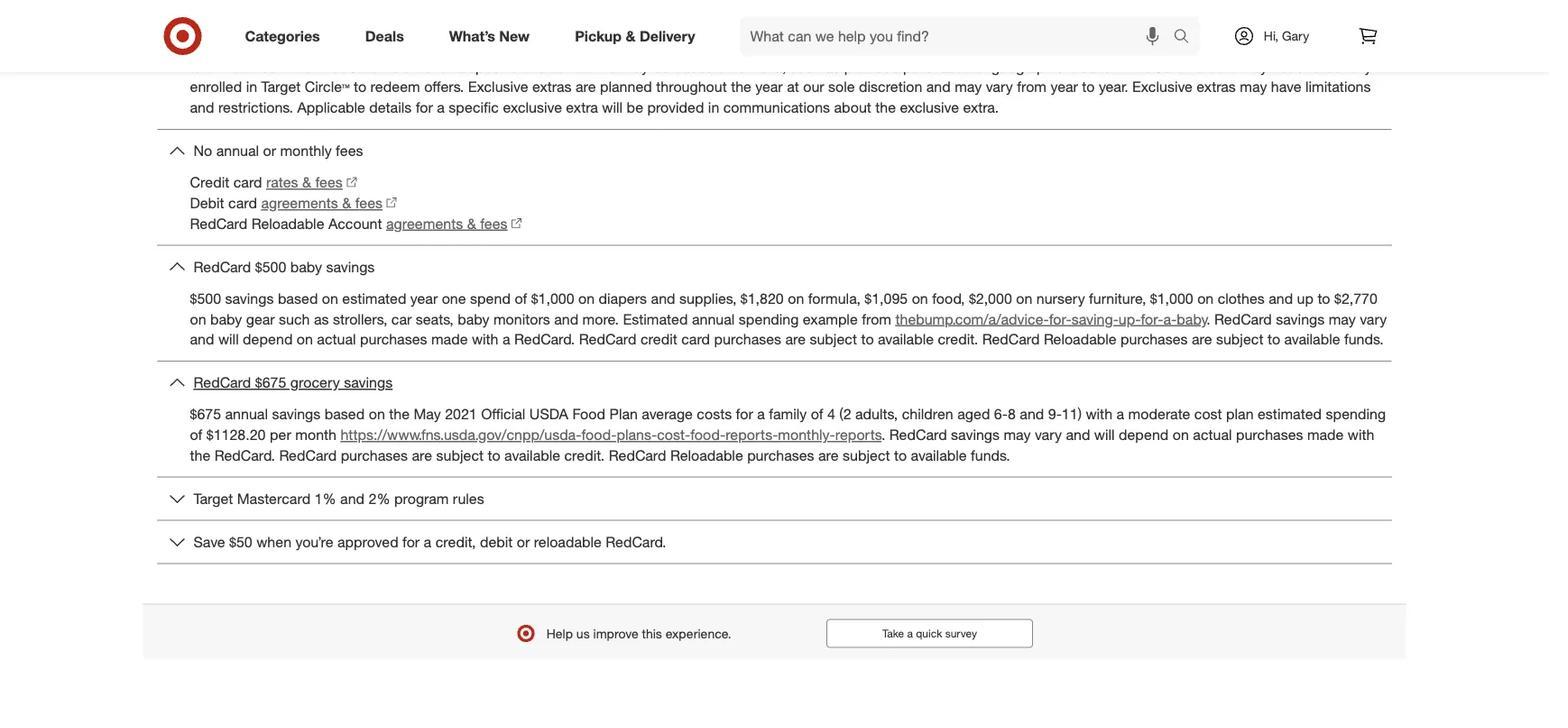 Task type: locate. For each thing, give the bounding box(es) containing it.
1 horizontal spatial depend
[[1119, 426, 1169, 444]]

holders up selection on the left of page
[[251, 37, 300, 55]]

1 horizontal spatial holders
[[383, 58, 431, 75]]

1 vertical spatial target
[[194, 490, 233, 508]]

1 food- from the left
[[581, 426, 617, 444]]

redcard. down $1128.20 at left
[[214, 447, 275, 464]]

year up "seats,"
[[410, 290, 438, 307]]

$675 inside $675 annual savings based on the may 2021 official usda food plan average costs for a family of 4 (2 adults, children aged 6-8 and 9-11) with a moderate cost plan estimated spending of $1128.20 per month
[[190, 406, 221, 423]]

savings up gear
[[225, 290, 274, 307]]

2 for- from the left
[[1141, 310, 1163, 328]]

in
[[246, 78, 257, 96], [708, 99, 719, 116]]

. inside . redcard savings may vary and will depend on actual purchases made with the redcard. redcard purchases are subject to available credit. redcard reloadable purchases are subject to available funds.
[[881, 426, 885, 444]]

mastercard
[[237, 490, 310, 508]]

fees inside dropdown button
[[336, 142, 363, 160]]

car
[[391, 310, 412, 328]]

redcard. inside the save $50 when you're approved for a credit, debit or reloadable redcard. dropdown button
[[606, 533, 666, 551]]

target up save
[[194, 490, 233, 508]]

1 $1,000 from the left
[[531, 290, 574, 307]]

agreements & fees link up one
[[386, 213, 522, 234]]

2 vertical spatial with
[[1348, 426, 1374, 444]]

in down throughout
[[708, 99, 719, 116]]

https://www.fns.usda.gov/cnpp/usda-food-plans-cost-food-reports-monthly-reports
[[341, 426, 881, 444]]

year inside $500 savings based on estimated year one spend of $1,000 on diapers and supplies, $1,820 on formula, $1,095 on food, $2,000 on nursery furniture, $1,000 on clothes and up to $2,770 on baby gear such as strollers, car seats, baby monitors and more. estimated annual spending example from
[[410, 290, 438, 307]]

thebump.com/a/advice-for-saving-up-for-a-baby link
[[895, 310, 1206, 328]]

baby down redcard reloadable account
[[290, 258, 322, 276]]

limitations
[[1305, 78, 1371, 96]]

costs
[[697, 406, 732, 423]]

credit,
[[435, 533, 476, 551]]

to inside $500 savings based on estimated year one spend of $1,000 on diapers and supplies, $1,820 on formula, $1,095 on food, $2,000 on nursery furniture, $1,000 on clothes and up to $2,770 on baby gear such as strollers, car seats, baby monitors and more. estimated annual spending example from
[[1318, 290, 1330, 307]]

and
[[660, 37, 684, 55], [190, 58, 214, 75], [926, 78, 951, 96], [190, 99, 214, 116], [651, 290, 675, 307], [1269, 290, 1293, 307], [554, 310, 578, 328], [190, 331, 214, 348], [1020, 406, 1044, 423], [1066, 426, 1090, 444], [340, 490, 365, 508]]

depend inside . redcard savings may vary and will depend on actual purchases made with a redcard. redcard credit card purchases are subject to available credit. redcard reloadable purchases are subject to available funds.
[[243, 331, 293, 348]]

agreements & fees
[[261, 194, 383, 212], [386, 215, 508, 232]]

1 horizontal spatial redcard.
[[514, 331, 575, 348]]

funds. inside . redcard savings may vary and will depend on actual purchases made with the redcard. redcard purchases are subject to available credit. redcard reloadable purchases are subject to available funds.
[[971, 447, 1010, 464]]

1 horizontal spatial estimated
[[1258, 406, 1322, 423]]

help us improve this experience.
[[547, 626, 731, 641]]

$1,095
[[865, 290, 908, 307]]

funds. down $2,770
[[1344, 331, 1384, 348]]

vary for 6-
[[1035, 426, 1062, 444]]

0 vertical spatial from
[[1017, 78, 1047, 96]]

savings
[[326, 258, 375, 276], [225, 290, 274, 307], [1276, 310, 1325, 328], [344, 374, 393, 392], [272, 406, 321, 423], [951, 426, 1000, 444]]

of up monitors on the left of page
[[515, 290, 527, 307]]

from down geographic
[[1017, 78, 1047, 96]]

1%
[[314, 490, 336, 508]]

reloadable
[[534, 533, 602, 551]]

every
[[934, 37, 970, 55]]

0 horizontal spatial .
[[881, 426, 885, 444]]

reloadable
[[251, 215, 324, 232], [1044, 331, 1117, 348], [670, 447, 743, 464]]

1 horizontal spatial with
[[1086, 406, 1112, 423]]

savings inside . redcard savings may vary and will depend on actual purchases made with the redcard. redcard purchases are subject to available credit. redcard reloadable purchases are subject to available funds.
[[951, 426, 1000, 444]]

of
[[305, 58, 317, 75], [515, 290, 527, 307], [811, 406, 823, 423], [190, 426, 202, 444]]

. down adults,
[[881, 426, 885, 444]]

extras down including
[[532, 78, 572, 96]]

savings inside redcard $675 grocery savings dropdown button
[[344, 374, 393, 392]]

monthly-
[[778, 426, 835, 444]]

depend inside . redcard savings may vary and will depend on actual purchases made with the redcard. redcard purchases are subject to available credit. redcard reloadable purchases are subject to available funds.
[[1119, 426, 1169, 444]]

monitors
[[493, 310, 550, 328]]

on down "moderate"
[[1173, 426, 1189, 444]]

based down redcard $500 baby savings
[[278, 290, 318, 307]]

fees up account at top left
[[355, 194, 383, 212]]

estimated
[[342, 290, 406, 307], [1258, 406, 1322, 423]]

1 vertical spatial specific
[[449, 99, 499, 116]]

2 vertical spatial or
[[517, 533, 530, 551]]

0 horizontal spatial estimated
[[342, 290, 406, 307]]

available right not at top
[[1150, 37, 1206, 55]]

program
[[394, 490, 449, 508]]

0 vertical spatial made
[[431, 331, 468, 348]]

from inside redcard holders will be offered exclusive extras, including special items and offers (collectively, "exclusive extras"). every exclusive extra may not be available to every redcard holder, and the selection of redcard holders for a specific exclusive extra may be based on criteria, such as previous purchases or geographic location. redcard holders may need to be fully enrolled in target circle™ to redeem offers. exclusive extras are planned throughout the year at our sole discretion and may vary from year to year. exclusive extras may have limitations and restrictions. applicable details for a specific exclusive extra will be provided in communications about the exclusive extra.
[[1017, 78, 1047, 96]]

& for debit card
[[342, 194, 351, 212]]

based up throughout
[[673, 58, 714, 75]]

fees
[[336, 142, 363, 160], [315, 174, 343, 191], [355, 194, 383, 212], [480, 215, 508, 232]]

exclusive extras benefit button
[[157, 0, 1392, 36]]

1 vertical spatial agreements
[[386, 215, 463, 232]]

1 horizontal spatial target
[[261, 78, 301, 96]]

0 horizontal spatial target
[[194, 490, 233, 508]]

be down planned
[[627, 99, 643, 116]]

actual inside . redcard savings may vary and will depend on actual purchases made with a redcard. redcard credit card purchases are subject to available credit. redcard reloadable purchases are subject to available funds.
[[317, 331, 356, 348]]

0 horizontal spatial $500
[[190, 290, 221, 307]]

food- down costs
[[690, 426, 726, 444]]

0 vertical spatial or
[[974, 58, 987, 75]]

up
[[1297, 290, 1314, 307]]

$500 down redcard reloadable account
[[255, 258, 286, 276]]

2 horizontal spatial reloadable
[[1044, 331, 1117, 348]]

0 vertical spatial target
[[261, 78, 301, 96]]

as left strollers,
[[314, 310, 329, 328]]

& right rates
[[302, 174, 311, 191]]

1 horizontal spatial or
[[517, 533, 530, 551]]

on inside redcard holders will be offered exclusive extras, including special items and offers (collectively, "exclusive extras"). every exclusive extra may not be available to every redcard holder, and the selection of redcard holders for a specific exclusive extra may be based on criteria, such as previous purchases or geographic location. redcard holders may need to be fully enrolled in target circle™ to redeem offers. exclusive extras are planned throughout the year at our sole discretion and may vary from year to year. exclusive extras may have limitations and restrictions. applicable details for a specific exclusive extra will be provided in communications about the exclusive extra.
[[718, 58, 734, 75]]

as inside $500 savings based on estimated year one spend of $1,000 on diapers and supplies, $1,820 on formula, $1,095 on food, $2,000 on nursery furniture, $1,000 on clothes and up to $2,770 on baby gear such as strollers, car seats, baby monitors and more. estimated annual spending example from
[[314, 310, 329, 328]]

0 horizontal spatial vary
[[986, 78, 1013, 96]]

2 horizontal spatial vary
[[1360, 310, 1387, 328]]

actual down cost
[[1193, 426, 1232, 444]]

new
[[499, 27, 530, 45]]

more.
[[582, 310, 619, 328]]

redcard
[[190, 37, 247, 55], [1266, 37, 1323, 55], [322, 58, 379, 75], [1127, 58, 1184, 75], [190, 215, 247, 232], [194, 258, 251, 276], [1214, 310, 1272, 328], [579, 331, 637, 348], [982, 331, 1040, 348], [194, 374, 251, 392], [889, 426, 947, 444], [279, 447, 337, 464], [609, 447, 666, 464]]

you're
[[295, 533, 333, 551]]

2 vertical spatial vary
[[1035, 426, 1062, 444]]

2 $1,000 from the left
[[1150, 290, 1193, 307]]

a inside . redcard savings may vary and will depend on actual purchases made with a redcard. redcard credit card purchases are subject to available credit. redcard reloadable purchases are subject to available funds.
[[502, 331, 510, 348]]

0 horizontal spatial agreements & fees
[[261, 194, 383, 212]]

2 food- from the left
[[690, 426, 726, 444]]

monthly
[[280, 142, 332, 160]]

1 vertical spatial $500
[[190, 290, 221, 307]]

or up rates
[[263, 142, 276, 160]]

1 horizontal spatial $500
[[255, 258, 286, 276]]

vary for furniture,
[[1360, 310, 1387, 328]]

nursery
[[1036, 290, 1085, 307]]

1 horizontal spatial in
[[708, 99, 719, 116]]

from inside $500 savings based on estimated year one spend of $1,000 on diapers and supplies, $1,820 on formula, $1,095 on food, $2,000 on nursery furniture, $1,000 on clothes and up to $2,770 on baby gear such as strollers, car seats, baby monitors and more. estimated annual spending example from
[[862, 310, 891, 328]]

savings up per
[[272, 406, 321, 423]]

may left have
[[1240, 78, 1267, 96]]

0 vertical spatial such
[[790, 58, 821, 75]]

on
[[718, 58, 734, 75], [322, 290, 338, 307], [578, 290, 595, 307], [788, 290, 804, 307], [912, 290, 928, 307], [1016, 290, 1032, 307], [1197, 290, 1214, 307], [190, 310, 206, 328], [297, 331, 313, 348], [369, 406, 385, 423], [1173, 426, 1189, 444]]

survey
[[945, 627, 977, 641]]

available down usda
[[504, 447, 560, 464]]

subject down reports
[[843, 447, 890, 464]]

1 horizontal spatial food-
[[690, 426, 726, 444]]

0 horizontal spatial made
[[431, 331, 468, 348]]

annual up credit card
[[216, 142, 259, 160]]

1 vertical spatial agreements & fees
[[386, 215, 508, 232]]

1 vertical spatial from
[[862, 310, 891, 328]]

holders down every
[[1188, 58, 1236, 75]]

have
[[1271, 78, 1301, 96]]

$500 savings based on estimated year one spend of $1,000 on diapers and supplies, $1,820 on formula, $1,095 on food, $2,000 on nursery furniture, $1,000 on clothes and up to $2,770 on baby gear such as strollers, car seats, baby monitors and more. estimated annual spending example from
[[190, 290, 1378, 328]]

0 vertical spatial specific
[[468, 58, 518, 75]]

pickup & delivery
[[575, 27, 695, 45]]

target inside redcard holders will be offered exclusive extras, including special items and offers (collectively, "exclusive extras"). every exclusive extra may not be available to every redcard holder, and the selection of redcard holders for a specific exclusive extra may be based on criteria, such as previous purchases or geographic location. redcard holders may need to be fully enrolled in target circle™ to redeem offers. exclusive extras are planned throughout the year at our sole discretion and may vary from year to year. exclusive extras may have limitations and restrictions. applicable details for a specific exclusive extra will be provided in communications about the exclusive extra.
[[261, 78, 301, 96]]

extras inside exclusive extras benefit "dropdown button"
[[258, 5, 297, 23]]

0 horizontal spatial exclusive
[[194, 5, 254, 23]]

0 vertical spatial actual
[[317, 331, 356, 348]]

0 horizontal spatial funds.
[[971, 447, 1010, 464]]

target
[[261, 78, 301, 96], [194, 490, 233, 508]]

such inside redcard holders will be offered exclusive extras, including special items and offers (collectively, "exclusive extras"). every exclusive extra may not be available to every redcard holder, and the selection of redcard holders for a specific exclusive extra may be based on criteria, such as previous purchases or geographic location. redcard holders may need to be fully enrolled in target circle™ to redeem offers. exclusive extras are planned throughout the year at our sole discretion and may vary from year to year. exclusive extras may have limitations and restrictions. applicable details for a specific exclusive extra will be provided in communications about the exclusive extra.
[[790, 58, 821, 75]]

1 vertical spatial reloadable
[[1044, 331, 1117, 348]]

exclusive
[[399, 37, 458, 55], [974, 37, 1033, 55], [522, 58, 582, 75], [503, 99, 562, 116], [900, 99, 959, 116]]

$500 inside $500 savings based on estimated year one spend of $1,000 on diapers and supplies, $1,820 on formula, $1,095 on food, $2,000 on nursery furniture, $1,000 on clothes and up to $2,770 on baby gear such as strollers, car seats, baby monitors and more. estimated annual spending example from
[[190, 290, 221, 307]]

1 vertical spatial depend
[[1119, 426, 1169, 444]]

vary up extra.
[[986, 78, 1013, 96]]

1 vertical spatial made
[[1307, 426, 1344, 444]]

1 horizontal spatial made
[[1307, 426, 1344, 444]]

or down what can we help you find? suggestions appear below search box
[[974, 58, 987, 75]]

the inside . redcard savings may vary and will depend on actual purchases made with the redcard. redcard purchases are subject to available credit. redcard reloadable purchases are subject to available funds.
[[190, 447, 210, 464]]

1 vertical spatial .
[[881, 426, 885, 444]]

about
[[834, 99, 871, 116]]

redeem
[[370, 78, 420, 96]]

0 vertical spatial annual
[[216, 142, 259, 160]]

depend for on
[[243, 331, 293, 348]]

1 horizontal spatial extras
[[532, 78, 572, 96]]

agreements
[[261, 194, 338, 212], [386, 215, 463, 232]]

the down $1128.20 at left
[[190, 447, 210, 464]]

extras down every
[[1197, 78, 1236, 96]]

1 horizontal spatial credit.
[[938, 331, 978, 348]]

the left may
[[389, 406, 410, 423]]

available
[[1150, 37, 1206, 55], [878, 331, 934, 348], [1284, 331, 1340, 348], [504, 447, 560, 464], [911, 447, 967, 464]]

0 vertical spatial agreements & fees
[[261, 194, 383, 212]]

search button
[[1165, 16, 1209, 60]]

estimated up strollers,
[[342, 290, 406, 307]]

are left planned
[[576, 78, 596, 96]]

$1,000 up the a-
[[1150, 290, 1193, 307]]

on left may
[[369, 406, 385, 423]]

annual up $1128.20 at left
[[225, 406, 268, 423]]

or right debit
[[517, 533, 530, 551]]

1 horizontal spatial $675
[[255, 374, 286, 392]]

reloadable inside . redcard savings may vary and will depend on actual purchases made with a redcard. redcard credit card purchases are subject to available credit. redcard reloadable purchases are subject to available funds.
[[1044, 331, 1117, 348]]

agreements & fees for debit card
[[261, 194, 383, 212]]

rates & fees
[[266, 174, 343, 191]]

What can we help you find? suggestions appear below search field
[[739, 16, 1178, 56]]

agreements right account at top left
[[386, 215, 463, 232]]

baby down spend on the top left of page
[[458, 310, 489, 328]]

extra
[[1037, 37, 1069, 55], [586, 58, 618, 75], [566, 99, 598, 116]]

with
[[472, 331, 498, 348], [1086, 406, 1112, 423], [1348, 426, 1374, 444]]

0 vertical spatial vary
[[986, 78, 1013, 96]]

on up grocery
[[297, 331, 313, 348]]

such right gear
[[279, 310, 310, 328]]

annual down supplies,
[[692, 310, 735, 328]]

based up month
[[325, 406, 365, 423]]

card
[[233, 174, 262, 191], [228, 194, 257, 212], [681, 331, 710, 348]]

debit card
[[190, 194, 257, 212]]

1 vertical spatial or
[[263, 142, 276, 160]]

2 vertical spatial redcard.
[[606, 533, 666, 551]]

redcard.
[[514, 331, 575, 348], [214, 447, 275, 464], [606, 533, 666, 551]]

such inside $500 savings based on estimated year one spend of $1,000 on diapers and supplies, $1,820 on formula, $1,095 on food, $2,000 on nursery furniture, $1,000 on clothes and up to $2,770 on baby gear such as strollers, car seats, baby monitors and more. estimated annual spending example from
[[279, 310, 310, 328]]

1 vertical spatial with
[[1086, 406, 1112, 423]]

. for thebump.com/a/advice-for-saving-up-for-a-baby
[[1206, 310, 1210, 328]]

criteria,
[[738, 58, 786, 75]]

redcard. inside . redcard savings may vary and will depend on actual purchases made with the redcard. redcard purchases are subject to available credit. redcard reloadable purchases are subject to available funds.
[[214, 447, 275, 464]]

2 horizontal spatial redcard.
[[606, 533, 666, 551]]

what's
[[449, 27, 495, 45]]

card inside . redcard savings may vary and will depend on actual purchases made with a redcard. redcard credit card purchases are subject to available credit. redcard reloadable purchases are subject to available funds.
[[681, 331, 710, 348]]

vary inside . redcard savings may vary and will depend on actual purchases made with a redcard. redcard credit card purchases are subject to available credit. redcard reloadable purchases are subject to available funds.
[[1360, 310, 1387, 328]]

made inside . redcard savings may vary and will depend on actual purchases made with a redcard. redcard credit card purchases are subject to available credit. redcard reloadable purchases are subject to available funds.
[[431, 331, 468, 348]]

as
[[825, 58, 840, 75], [314, 310, 329, 328]]

exclusive inside "dropdown button"
[[194, 5, 254, 23]]

0 vertical spatial extra
[[1037, 37, 1069, 55]]

1 vertical spatial $675
[[190, 406, 221, 423]]

0 horizontal spatial extras
[[258, 5, 297, 23]]

redcard. inside . redcard savings may vary and will depend on actual purchases made with a redcard. redcard credit card purchases are subject to available credit. redcard reloadable purchases are subject to available funds.
[[514, 331, 575, 348]]

annual inside $500 savings based on estimated year one spend of $1,000 on diapers and supplies, $1,820 on formula, $1,095 on food, $2,000 on nursery furniture, $1,000 on clothes and up to $2,770 on baby gear such as strollers, car seats, baby monitors and more. estimated annual spending example from
[[692, 310, 735, 328]]

for down offers. at the left top of the page
[[416, 99, 433, 116]]

with inside . redcard savings may vary and will depend on actual purchases made with a redcard. redcard credit card purchases are subject to available credit. redcard reloadable purchases are subject to available funds.
[[472, 331, 498, 348]]

0 vertical spatial in
[[246, 78, 257, 96]]

annual for fees
[[216, 142, 259, 160]]

the up enrolled
[[218, 58, 239, 75]]

gear
[[246, 310, 275, 328]]

for right approved
[[402, 533, 420, 551]]

1 vertical spatial spending
[[1326, 406, 1386, 423]]

exclusive extras benefit
[[194, 5, 346, 23]]

. inside . redcard savings may vary and will depend on actual purchases made with a redcard. redcard credit card purchases are subject to available credit. redcard reloadable purchases are subject to available funds.
[[1206, 310, 1210, 328]]

made inside . redcard savings may vary and will depend on actual purchases made with the redcard. redcard purchases are subject to available credit. redcard reloadable purchases are subject to available funds.
[[1307, 426, 1344, 444]]

0 vertical spatial estimated
[[342, 290, 406, 307]]

for-
[[1049, 310, 1072, 328], [1141, 310, 1163, 328]]

0 horizontal spatial based
[[278, 290, 318, 307]]

offers
[[688, 37, 725, 55]]

1 vertical spatial such
[[279, 310, 310, 328]]

save $50 when you're approved for a credit, debit or reloadable redcard.
[[194, 533, 666, 551]]

such
[[790, 58, 821, 75], [279, 310, 310, 328]]

1 horizontal spatial agreements & fees
[[386, 215, 508, 232]]

vary inside . redcard savings may vary and will depend on actual purchases made with the redcard. redcard purchases are subject to available credit. redcard reloadable purchases are subject to available funds.
[[1035, 426, 1062, 444]]

1 horizontal spatial from
[[1017, 78, 1047, 96]]

year down the criteria,
[[755, 78, 783, 96]]

0 horizontal spatial redcard.
[[214, 447, 275, 464]]

estimated inside $500 savings based on estimated year one spend of $1,000 on diapers and supplies, $1,820 on formula, $1,095 on food, $2,000 on nursery furniture, $1,000 on clothes and up to $2,770 on baby gear such as strollers, car seats, baby monitors and more. estimated annual spending example from
[[342, 290, 406, 307]]

credit. down https://www.fns.usda.gov/cnpp/usda-food-plans-cost-food-reports-monthly-reports link on the bottom of page
[[564, 447, 605, 464]]

example
[[803, 310, 858, 328]]

0 vertical spatial based
[[673, 58, 714, 75]]

thebump.com/a/advice-for-saving-up-for-a-baby
[[895, 310, 1206, 328]]

extras").
[[878, 37, 930, 55]]

exclusive right year.
[[1132, 78, 1193, 96]]

such up our
[[790, 58, 821, 75]]

https://www.fns.usda.gov/cnpp/usda-
[[341, 426, 581, 444]]

estimated right plan
[[1258, 406, 1322, 423]]

for
[[435, 58, 452, 75], [416, 99, 433, 116], [736, 406, 753, 423], [402, 533, 420, 551]]

may down "items"
[[622, 58, 649, 75]]

0 vertical spatial $675
[[255, 374, 286, 392]]

estimated
[[623, 310, 688, 328]]

based inside $500 savings based on estimated year one spend of $1,000 on diapers and supplies, $1,820 on formula, $1,095 on food, $2,000 on nursery furniture, $1,000 on clothes and up to $2,770 on baby gear such as strollers, car seats, baby monitors and more. estimated annual spending example from
[[278, 290, 318, 307]]

specific down extras,
[[468, 58, 518, 75]]

funds. down 6-
[[971, 447, 1010, 464]]

reloadable inside . redcard savings may vary and will depend on actual purchases made with the redcard. redcard purchases are subject to available credit. redcard reloadable purchases are subject to available funds.
[[670, 447, 743, 464]]

0 vertical spatial card
[[233, 174, 262, 191]]

reloadable down rates
[[251, 215, 324, 232]]

fees down monthly
[[315, 174, 343, 191]]

holder,
[[1327, 37, 1370, 55]]

2 vertical spatial annual
[[225, 406, 268, 423]]

1 horizontal spatial spending
[[1326, 406, 1386, 423]]

0 vertical spatial agreements
[[261, 194, 338, 212]]

9-
[[1048, 406, 1062, 423]]

extras
[[258, 5, 297, 23], [532, 78, 572, 96], [1197, 78, 1236, 96]]

1 vertical spatial based
[[278, 290, 318, 307]]

1 horizontal spatial funds.
[[1344, 331, 1384, 348]]

food- down food
[[581, 426, 617, 444]]

agreements for redcard reloadable account
[[386, 215, 463, 232]]

a down monitors on the left of page
[[502, 331, 510, 348]]

actual down strollers,
[[317, 331, 356, 348]]

for up the 'reports-'
[[736, 406, 753, 423]]

spending inside $500 savings based on estimated year one spend of $1,000 on diapers and supplies, $1,820 on formula, $1,095 on food, $2,000 on nursery furniture, $1,000 on clothes and up to $2,770 on baby gear such as strollers, car seats, baby monitors and more. estimated annual spending example from
[[739, 310, 799, 328]]

made
[[431, 331, 468, 348], [1307, 426, 1344, 444]]

1 horizontal spatial for-
[[1141, 310, 1163, 328]]

agreements & fees for redcard reloadable account
[[386, 215, 508, 232]]

purchases down $1,820
[[714, 331, 781, 348]]

1 horizontal spatial such
[[790, 58, 821, 75]]

need
[[1272, 58, 1304, 75]]

1 horizontal spatial agreements
[[386, 215, 463, 232]]

2 horizontal spatial exclusive
[[1132, 78, 1193, 96]]

from down $1,095
[[862, 310, 891, 328]]

$675 left grocery
[[255, 374, 286, 392]]

cost
[[1194, 406, 1222, 423]]

2 horizontal spatial with
[[1348, 426, 1374, 444]]

savings down aged
[[951, 426, 1000, 444]]

with inside . redcard savings may vary and will depend on actual purchases made with the redcard. redcard purchases are subject to available credit. redcard reloadable purchases are subject to available funds.
[[1348, 426, 1374, 444]]

1 vertical spatial as
[[314, 310, 329, 328]]

exclusive
[[194, 5, 254, 23], [468, 78, 528, 96], [1132, 78, 1193, 96]]

card for debit card
[[228, 194, 257, 212]]

based inside redcard holders will be offered exclusive extras, including special items and offers (collectively, "exclusive extras"). every exclusive extra may not be available to every redcard holder, and the selection of redcard holders for a specific exclusive extra may be based on criteria, such as previous purchases or geographic location. redcard holders may need to be fully enrolled in target circle™ to redeem offers. exclusive extras are planned throughout the year at our sole discretion and may vary from year to year. exclusive extras may have limitations and restrictions. applicable details for a specific exclusive extra will be provided in communications about the exclusive extra.
[[673, 58, 714, 75]]

0 horizontal spatial actual
[[317, 331, 356, 348]]

for- down furniture,
[[1141, 310, 1163, 328]]

1 for- from the left
[[1049, 310, 1072, 328]]

purchases
[[903, 58, 970, 75], [360, 331, 427, 348], [714, 331, 781, 348], [1121, 331, 1188, 348], [1236, 426, 1303, 444], [341, 447, 408, 464], [747, 447, 814, 464]]

annual inside $675 annual savings based on the may 2021 official usda food plan average costs for a family of 4 (2 adults, children aged 6-8 and 9-11) with a moderate cost plan estimated spending of $1128.20 per month
[[225, 406, 268, 423]]

$675 annual savings based on the may 2021 official usda food plan average costs for a family of 4 (2 adults, children aged 6-8 and 9-11) with a moderate cost plan estimated spending of $1128.20 per month
[[190, 406, 1386, 444]]

agreements & fees link down rates & fees
[[261, 193, 397, 213]]

of up circle™ at the top left
[[305, 58, 317, 75]]

2 horizontal spatial based
[[673, 58, 714, 75]]

2 vertical spatial card
[[681, 331, 710, 348]]

1 horizontal spatial .
[[1206, 310, 1210, 328]]

will inside . redcard savings may vary and will depend on actual purchases made with a redcard. redcard credit card purchases are subject to available credit. redcard reloadable purchases are subject to available funds.
[[218, 331, 239, 348]]

. right the a-
[[1206, 310, 1210, 328]]

on inside . redcard savings may vary and will depend on actual purchases made with the redcard. redcard purchases are subject to available credit. redcard reloadable purchases are subject to available funds.
[[1173, 426, 1189, 444]]

for- down nursery
[[1049, 310, 1072, 328]]

may inside . redcard savings may vary and will depend on actual purchases made with the redcard. redcard purchases are subject to available credit. redcard reloadable purchases are subject to available funds.
[[1004, 426, 1031, 444]]

target inside dropdown button
[[194, 490, 233, 508]]

or inside redcard holders will be offered exclusive extras, including special items and offers (collectively, "exclusive extras"). every exclusive extra may not be available to every redcard holder, and the selection of redcard holders for a specific exclusive extra may be based on criteria, such as previous purchases or geographic location. redcard holders may need to be fully enrolled in target circle™ to redeem offers. exclusive extras are planned throughout the year at our sole discretion and may vary from year to year. exclusive extras may have limitations and restrictions. applicable details for a specific exclusive extra will be provided in communications about the exclusive extra.
[[974, 58, 987, 75]]

for up offers. at the left top of the page
[[435, 58, 452, 75]]

target mastercard 1% and 2% program rules button
[[157, 478, 1392, 520]]

2 vertical spatial reloadable
[[670, 447, 743, 464]]

0 horizontal spatial credit.
[[564, 447, 605, 464]]

0 horizontal spatial food-
[[581, 426, 617, 444]]

0 vertical spatial redcard.
[[514, 331, 575, 348]]

exclusive down extras,
[[468, 78, 528, 96]]

8
[[1008, 406, 1016, 423]]

depend down "moderate"
[[1119, 426, 1169, 444]]

may down 8
[[1004, 426, 1031, 444]]

1 horizontal spatial as
[[825, 58, 840, 75]]

1 vertical spatial estimated
[[1258, 406, 1322, 423]]

1 vertical spatial credit.
[[564, 447, 605, 464]]

fees for debit card
[[355, 194, 383, 212]]

1 vertical spatial in
[[708, 99, 719, 116]]

rates
[[266, 174, 298, 191]]

agreements & fees link for redcard reloadable account
[[386, 213, 522, 234]]

month
[[295, 426, 337, 444]]

circle™
[[305, 78, 350, 96]]

annual inside dropdown button
[[216, 142, 259, 160]]

a
[[456, 58, 464, 75], [437, 99, 445, 116], [502, 331, 510, 348], [757, 406, 765, 423], [1116, 406, 1124, 423], [424, 533, 431, 551], [907, 627, 913, 641]]

credit. down thebump.com/a/advice-
[[938, 331, 978, 348]]

1 horizontal spatial reloadable
[[670, 447, 743, 464]]

savings inside $500 savings based on estimated year one spend of $1,000 on diapers and supplies, $1,820 on formula, $1,095 on food, $2,000 on nursery furniture, $1,000 on clothes and up to $2,770 on baby gear such as strollers, car seats, baby monitors and more. estimated annual spending example from
[[225, 290, 274, 307]]

. for https://www.fns.usda.gov/cnpp/usda-food-plans-cost-food-reports-monthly-reports
[[881, 426, 885, 444]]

0 vertical spatial .
[[1206, 310, 1210, 328]]

1 vertical spatial annual
[[692, 310, 735, 328]]

fees right monthly
[[336, 142, 363, 160]]

as inside redcard holders will be offered exclusive extras, including special items and offers (collectively, "exclusive extras"). every exclusive extra may not be available to every redcard holder, and the selection of redcard holders for a specific exclusive extra may be based on criteria, such as previous purchases or geographic location. redcard holders may need to be fully enrolled in target circle™ to redeem offers. exclusive extras are planned throughout the year at our sole discretion and may vary from year to year. exclusive extras may have limitations and restrictions. applicable details for a specific exclusive extra will be provided in communications about the exclusive extra.
[[825, 58, 840, 75]]

applicable
[[297, 99, 365, 116]]

year down location.
[[1051, 78, 1078, 96]]

redcard $675 grocery savings button
[[157, 362, 1392, 404]]

actual inside . redcard savings may vary and will depend on actual purchases made with the redcard. redcard purchases are subject to available credit. redcard reloadable purchases are subject to available funds.
[[1193, 426, 1232, 444]]

0 vertical spatial credit.
[[938, 331, 978, 348]]

be
[[328, 37, 345, 55], [1129, 37, 1146, 55], [653, 58, 669, 75], [1325, 58, 1342, 75], [627, 99, 643, 116]]

savings down the 'up'
[[1276, 310, 1325, 328]]



Task type: describe. For each thing, give the bounding box(es) containing it.
2 horizontal spatial holders
[[1188, 58, 1236, 75]]

may
[[414, 406, 441, 423]]

2 vertical spatial extra
[[566, 99, 598, 116]]

be down benefit
[[328, 37, 345, 55]]

vary inside redcard holders will be offered exclusive extras, including special items and offers (collectively, "exclusive extras"). every exclusive extra may not be available to every redcard holder, and the selection of redcard holders for a specific exclusive extra may be based on criteria, such as previous purchases or geographic location. redcard holders may need to be fully enrolled in target circle™ to redeem offers. exclusive extras are planned throughout the year at our sole discretion and may vary from year to year. exclusive extras may have limitations and restrictions. applicable details for a specific exclusive extra will be provided in communications about the exclusive extra.
[[986, 78, 1013, 96]]

details
[[369, 99, 412, 116]]

are up cost
[[1192, 331, 1212, 348]]

actual for gear
[[317, 331, 356, 348]]

are down monthly-
[[818, 447, 839, 464]]

for inside $675 annual savings based on the may 2021 official usda food plan average costs for a family of 4 (2 adults, children aged 6-8 and 9-11) with a moderate cost plan estimated spending of $1128.20 per month
[[736, 406, 753, 423]]

year.
[[1099, 78, 1128, 96]]

aged
[[957, 406, 990, 423]]

on inside . redcard savings may vary and will depend on actual purchases made with a redcard. redcard credit card purchases are subject to available credit. redcard reloadable purchases are subject to available funds.
[[297, 331, 313, 348]]

credit. inside . redcard savings may vary and will depend on actual purchases made with a redcard. redcard credit card purchases are subject to available credit. redcard reloadable purchases are subject to available funds.
[[938, 331, 978, 348]]

plan
[[1226, 406, 1254, 423]]

official
[[481, 406, 525, 423]]

cost-
[[657, 426, 690, 444]]

0 horizontal spatial holders
[[251, 37, 300, 55]]

quick
[[916, 627, 942, 641]]

take
[[882, 627, 904, 641]]

including
[[508, 37, 567, 55]]

on up . redcard savings may vary and will depend on actual purchases made with a redcard. redcard credit card purchases are subject to available credit. redcard reloadable purchases are subject to available funds.
[[788, 290, 804, 307]]

a up the 'reports-'
[[757, 406, 765, 423]]

redcard. for a
[[514, 331, 575, 348]]

for inside dropdown button
[[402, 533, 420, 551]]

and inside . redcard savings may vary and will depend on actual purchases made with a redcard. redcard credit card purchases are subject to available credit. redcard reloadable purchases are subject to available funds.
[[190, 331, 214, 348]]

a down offers. at the left top of the page
[[437, 99, 445, 116]]

agreements & fees link for debit card
[[261, 193, 397, 213]]

will inside . redcard savings may vary and will depend on actual purchases made with the redcard. redcard purchases are subject to available credit. redcard reloadable purchases are subject to available funds.
[[1094, 426, 1115, 444]]

1 horizontal spatial year
[[755, 78, 783, 96]]

made for spending
[[1307, 426, 1344, 444]]

redcard. for the
[[214, 447, 275, 464]]

with for gear
[[472, 331, 498, 348]]

subject down example
[[810, 331, 857, 348]]

every
[[1226, 37, 1262, 55]]

what's new link
[[434, 16, 552, 56]]

baby right up- at the top of page
[[1177, 310, 1206, 328]]

communications
[[723, 99, 830, 116]]

account
[[328, 215, 382, 232]]

when
[[256, 533, 291, 551]]

be down "items"
[[653, 58, 669, 75]]

may down every
[[1240, 58, 1268, 75]]

furniture,
[[1089, 290, 1146, 307]]

deals
[[365, 27, 404, 45]]

savings inside redcard $500 baby savings dropdown button
[[326, 258, 375, 276]]

& right pickup
[[626, 27, 636, 45]]

the down discretion
[[875, 99, 896, 116]]

on left clothes
[[1197, 290, 1214, 307]]

with for estimated
[[1348, 426, 1374, 444]]

on up strollers,
[[322, 290, 338, 307]]

a inside the save $50 when you're approved for a credit, debit or reloadable redcard. dropdown button
[[424, 533, 431, 551]]

0 vertical spatial reloadable
[[251, 215, 324, 232]]

location.
[[1068, 58, 1123, 75]]

extra.
[[963, 99, 999, 116]]

fees for redcard reloadable account
[[480, 215, 508, 232]]

annual for on
[[225, 406, 268, 423]]

what's new
[[449, 27, 530, 45]]

of left 4 at the bottom right of the page
[[811, 406, 823, 423]]

and inside $675 annual savings based on the may 2021 official usda food plan average costs for a family of 4 (2 adults, children aged 6-8 and 9-11) with a moderate cost plan estimated spending of $1128.20 per month
[[1020, 406, 1044, 423]]

available down $1,095
[[878, 331, 934, 348]]

redcard holders will be offered exclusive extras, including special items and offers (collectively, "exclusive extras"). every exclusive extra may not be available to every redcard holder, and the selection of redcard holders for a specific exclusive extra may be based on criteria, such as previous purchases or geographic location. redcard holders may need to be fully enrolled in target circle™ to redeem offers. exclusive extras are planned throughout the year at our sole discretion and may vary from year to year. exclusive extras may have limitations and restrictions. applicable details for a specific exclusive extra will be provided in communications about the exclusive extra.
[[190, 37, 1372, 116]]

strollers,
[[333, 310, 387, 328]]

approved
[[337, 533, 398, 551]]

depend for cost
[[1119, 426, 1169, 444]]

available down the children
[[911, 447, 967, 464]]

purchases inside redcard holders will be offered exclusive extras, including special items and offers (collectively, "exclusive extras"). every exclusive extra may not be available to every redcard holder, and the selection of redcard holders for a specific exclusive extra may be based on criteria, such as previous purchases or geographic location. redcard holders may need to be fully enrolled in target circle™ to redeem offers. exclusive extras are planned throughout the year at our sole discretion and may vary from year to year. exclusive extras may have limitations and restrictions. applicable details for a specific exclusive extra will be provided in communications about the exclusive extra.
[[903, 58, 970, 75]]

be right not at top
[[1129, 37, 1146, 55]]

funds. inside . redcard savings may vary and will depend on actual purchases made with a redcard. redcard credit card purchases are subject to available credit. redcard reloadable purchases are subject to available funds.
[[1344, 331, 1384, 348]]

adults,
[[855, 406, 898, 423]]

and inside dropdown button
[[340, 490, 365, 508]]

with inside $675 annual savings based on the may 2021 official usda food plan average costs for a family of 4 (2 adults, children aged 6-8 and 9-11) with a moderate cost plan estimated spending of $1128.20 per month
[[1086, 406, 1112, 423]]

improve
[[593, 626, 638, 641]]

on up thebump.com/a/advice-for-saving-up-for-a-baby
[[1016, 290, 1032, 307]]

$1,820
[[741, 290, 784, 307]]

2 horizontal spatial year
[[1051, 78, 1078, 96]]

available down the 'up'
[[1284, 331, 1340, 348]]

of inside $500 savings based on estimated year one spend of $1,000 on diapers and supplies, $1,820 on formula, $1,095 on food, $2,000 on nursery furniture, $1,000 on clothes and up to $2,770 on baby gear such as strollers, car seats, baby monitors and more. estimated annual spending example from
[[515, 290, 527, 307]]

no
[[194, 142, 212, 160]]

previous
[[844, 58, 899, 75]]

spending inside $675 annual savings based on the may 2021 official usda food plan average costs for a family of 4 (2 adults, children aged 6-8 and 9-11) with a moderate cost plan estimated spending of $1128.20 per month
[[1326, 406, 1386, 423]]

2021
[[445, 406, 477, 423]]

enrolled
[[190, 78, 242, 96]]

rules
[[453, 490, 484, 508]]

& for credit card
[[302, 174, 311, 191]]

us
[[576, 626, 590, 641]]

of left $1128.20 at left
[[190, 426, 202, 444]]

target mastercard 1% and 2% program rules
[[194, 490, 484, 508]]

moderate
[[1128, 406, 1190, 423]]

thebump.com/a/advice-
[[895, 310, 1049, 328]]

usda
[[529, 406, 568, 423]]

savings inside $675 annual savings based on the may 2021 official usda food plan average costs for a family of 4 (2 adults, children aged 6-8 and 9-11) with a moderate cost plan estimated spending of $1128.20 per month
[[272, 406, 321, 423]]

actual for estimated
[[1193, 426, 1232, 444]]

redcard $500 baby savings
[[194, 258, 375, 276]]

6-
[[994, 406, 1008, 423]]

may up extra.
[[955, 78, 982, 96]]

on left food,
[[912, 290, 928, 307]]

2 horizontal spatial extras
[[1197, 78, 1236, 96]]

1 horizontal spatial exclusive
[[468, 78, 528, 96]]

fully
[[1346, 58, 1372, 75]]

fees for credit card
[[315, 174, 343, 191]]

pickup
[[575, 27, 622, 45]]

$675 inside dropdown button
[[255, 374, 286, 392]]

benefit
[[301, 5, 346, 23]]

one
[[442, 290, 466, 307]]

baby left gear
[[210, 310, 242, 328]]

pickup & delivery link
[[560, 16, 718, 56]]

of inside redcard holders will be offered exclusive extras, including special items and offers (collectively, "exclusive extras"). every exclusive extra may not be available to every redcard holder, and the selection of redcard holders for a specific exclusive extra may be based on criteria, such as previous purchases or geographic location. redcard holders may need to be fully enrolled in target circle™ to redeem offers. exclusive extras are planned throughout the year at our sole discretion and may vary from year to year. exclusive extras may have limitations and restrictions. applicable details for a specific exclusive extra will be provided in communications about the exclusive extra.
[[305, 58, 317, 75]]

throughout
[[656, 78, 727, 96]]

no annual or monthly fees button
[[157, 130, 1392, 172]]

$1128.20
[[206, 426, 266, 444]]

$50
[[229, 533, 252, 551]]

1 vertical spatial extra
[[586, 58, 618, 75]]

purchases up 2%
[[341, 447, 408, 464]]

baby inside redcard $500 baby savings dropdown button
[[290, 258, 322, 276]]

credit card
[[190, 174, 262, 191]]

offers.
[[424, 78, 464, 96]]

up-
[[1119, 310, 1141, 328]]

save $50 when you're approved for a credit, debit or reloadable redcard. button
[[157, 521, 1392, 563]]

seats,
[[416, 310, 454, 328]]

2%
[[369, 490, 390, 508]]

save
[[194, 533, 225, 551]]

food
[[572, 406, 605, 423]]

available inside redcard holders will be offered exclusive extras, including special items and offers (collectively, "exclusive extras"). every exclusive extra may not be available to every redcard holder, and the selection of redcard holders for a specific exclusive extra may be based on criteria, such as previous purchases or geographic location. redcard holders may need to be fully enrolled in target circle™ to redeem offers. exclusive extras are planned throughout the year at our sole discretion and may vary from year to year. exclusive extras may have limitations and restrictions. applicable details for a specific exclusive extra will be provided in communications about the exclusive extra.
[[1150, 37, 1206, 55]]

a inside take a quick survey button
[[907, 627, 913, 641]]

the down the criteria,
[[731, 78, 751, 96]]

and inside . redcard savings may vary and will depend on actual purchases made with the redcard. redcard purchases are subject to available credit. redcard reloadable purchases are subject to available funds.
[[1066, 426, 1090, 444]]

purchases down car
[[360, 331, 427, 348]]

credit
[[641, 331, 677, 348]]

may up location.
[[1073, 37, 1100, 55]]

subject down 'https://www.fns.usda.gov/cnpp/usda-' on the bottom left of the page
[[436, 447, 484, 464]]

on left gear
[[190, 310, 206, 328]]

delivery
[[640, 27, 695, 45]]

plan
[[609, 406, 638, 423]]

(collectively,
[[729, 37, 806, 55]]

card for credit card
[[233, 174, 262, 191]]

are inside redcard holders will be offered exclusive extras, including special items and offers (collectively, "exclusive extras"). every exclusive extra may not be available to every redcard holder, and the selection of redcard holders for a specific exclusive extra may be based on criteria, such as previous purchases or geographic location. redcard holders may need to be fully enrolled in target circle™ to redeem offers. exclusive extras are planned throughout the year at our sole discretion and may vary from year to year. exclusive extras may have limitations and restrictions. applicable details for a specific exclusive extra will be provided in communications about the exclusive extra.
[[576, 78, 596, 96]]

reports-
[[726, 426, 778, 444]]

take a quick survey
[[882, 627, 977, 641]]

based inside $675 annual savings based on the may 2021 official usda food plan average costs for a family of 4 (2 adults, children aged 6-8 and 9-11) with a moderate cost plan estimated spending of $1128.20 per month
[[325, 406, 365, 423]]

supplies,
[[679, 290, 737, 307]]

savings inside . redcard savings may vary and will depend on actual purchases made with a redcard. redcard credit card purchases are subject to available credit. redcard reloadable purchases are subject to available funds.
[[1276, 310, 1325, 328]]

https://www.fns.usda.gov/cnpp/usda-food-plans-cost-food-reports-monthly-reports link
[[341, 426, 881, 444]]

& for redcard reloadable account
[[467, 215, 476, 232]]

redcard reloadable account
[[190, 215, 382, 232]]

may inside . redcard savings may vary and will depend on actual purchases made with a redcard. redcard credit card purchases are subject to available credit. redcard reloadable purchases are subject to available funds.
[[1329, 310, 1356, 328]]

purchases down the a-
[[1121, 331, 1188, 348]]

a up offers. at the left top of the page
[[456, 58, 464, 75]]

categories
[[245, 27, 320, 45]]

credit
[[190, 174, 229, 191]]

on up more.
[[578, 290, 595, 307]]

are down may
[[412, 447, 432, 464]]

estimated inside $675 annual savings based on the may 2021 official usda food plan average costs for a family of 4 (2 adults, children aged 6-8 and 9-11) with a moderate cost plan estimated spending of $1128.20 per month
[[1258, 406, 1322, 423]]

rates & fees link
[[266, 172, 357, 193]]

0 horizontal spatial in
[[246, 78, 257, 96]]

a left "moderate"
[[1116, 406, 1124, 423]]

items
[[621, 37, 656, 55]]

be up limitations
[[1325, 58, 1342, 75]]

are down $500 savings based on estimated year one spend of $1,000 on diapers and supplies, $1,820 on formula, $1,095 on food, $2,000 on nursery furniture, $1,000 on clothes and up to $2,770 on baby gear such as strollers, car seats, baby monitors and more. estimated annual spending example from
[[785, 331, 806, 348]]

. redcard savings may vary and will depend on actual purchases made with a redcard. redcard credit card purchases are subject to available credit. redcard reloadable purchases are subject to available funds.
[[190, 310, 1387, 348]]

planned
[[600, 78, 652, 96]]

offered
[[349, 37, 395, 55]]

credit. inside . redcard savings may vary and will depend on actual purchases made with the redcard. redcard purchases are subject to available credit. redcard reloadable purchases are subject to available funds.
[[564, 447, 605, 464]]

purchases down plan
[[1236, 426, 1303, 444]]

debit
[[480, 533, 513, 551]]

special
[[571, 37, 617, 55]]

help
[[547, 626, 573, 641]]

made for such
[[431, 331, 468, 348]]

subject down clothes
[[1216, 331, 1264, 348]]

$500 inside dropdown button
[[255, 258, 286, 276]]

per
[[270, 426, 291, 444]]

not
[[1104, 37, 1125, 55]]

family
[[769, 406, 807, 423]]

redcard $500 baby savings button
[[157, 246, 1392, 288]]

the inside $675 annual savings based on the may 2021 official usda food plan average costs for a family of 4 (2 adults, children aged 6-8 and 9-11) with a moderate cost plan estimated spending of $1128.20 per month
[[389, 406, 410, 423]]

spend
[[470, 290, 511, 307]]

agreements for debit card
[[261, 194, 338, 212]]

11)
[[1062, 406, 1082, 423]]

diapers
[[599, 290, 647, 307]]

on inside $675 annual savings based on the may 2021 official usda food plan average costs for a family of 4 (2 adults, children aged 6-8 and 9-11) with a moderate cost plan estimated spending of $1128.20 per month
[[369, 406, 385, 423]]

purchases down $675 annual savings based on the may 2021 official usda food plan average costs for a family of 4 (2 adults, children aged 6-8 and 9-11) with a moderate cost plan estimated spending of $1128.20 per month
[[747, 447, 814, 464]]



Task type: vqa. For each thing, say whether or not it's contained in the screenshot.
rightmost such
yes



